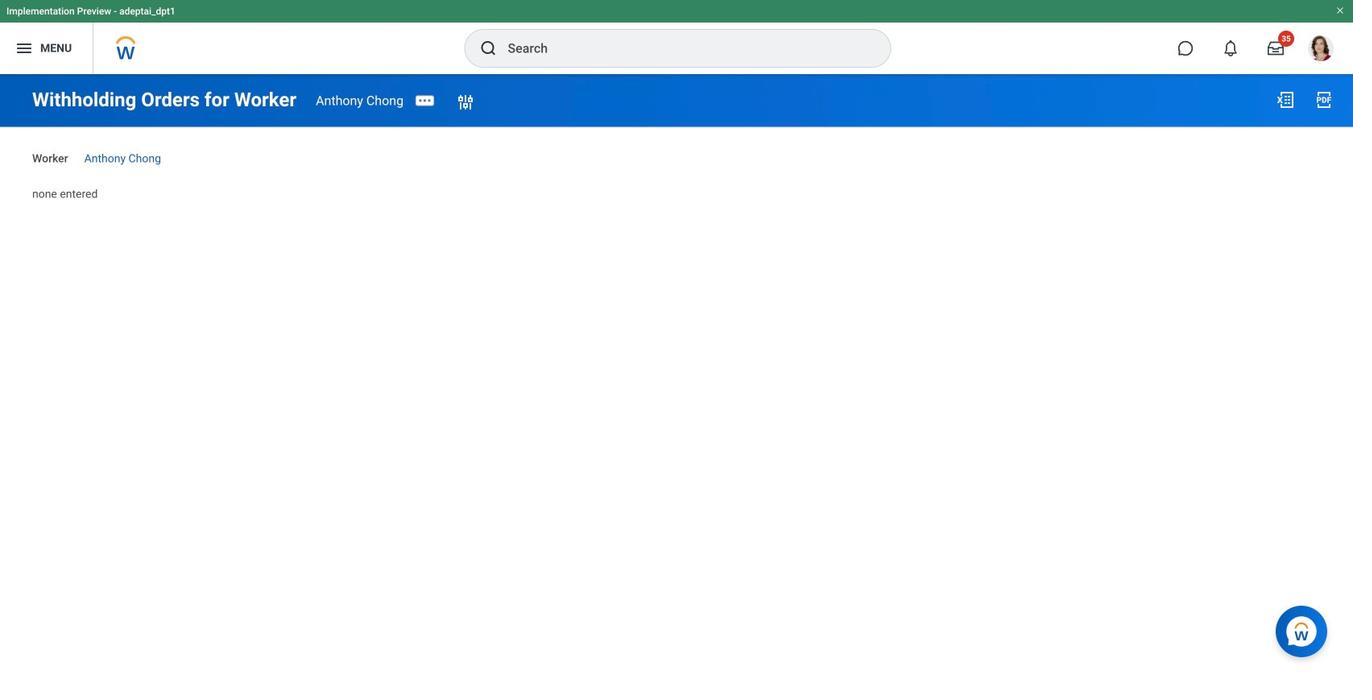 Task type: locate. For each thing, give the bounding box(es) containing it.
export to excel image
[[1276, 90, 1295, 110]]

inbox large image
[[1268, 40, 1284, 56]]

banner
[[0, 0, 1353, 74]]

view printable version (pdf) image
[[1315, 90, 1334, 110]]

change selection image
[[456, 92, 475, 112]]

profile logan mcneil image
[[1308, 35, 1334, 65]]

search image
[[479, 39, 498, 58]]

Search Workday  search field
[[508, 31, 857, 66]]

main content
[[0, 74, 1353, 216]]



Task type: vqa. For each thing, say whether or not it's contained in the screenshot.
the top Search FIELD
no



Task type: describe. For each thing, give the bounding box(es) containing it.
close environment banner image
[[1336, 6, 1345, 15]]

justify image
[[14, 39, 34, 58]]

notifications large image
[[1223, 40, 1239, 56]]



